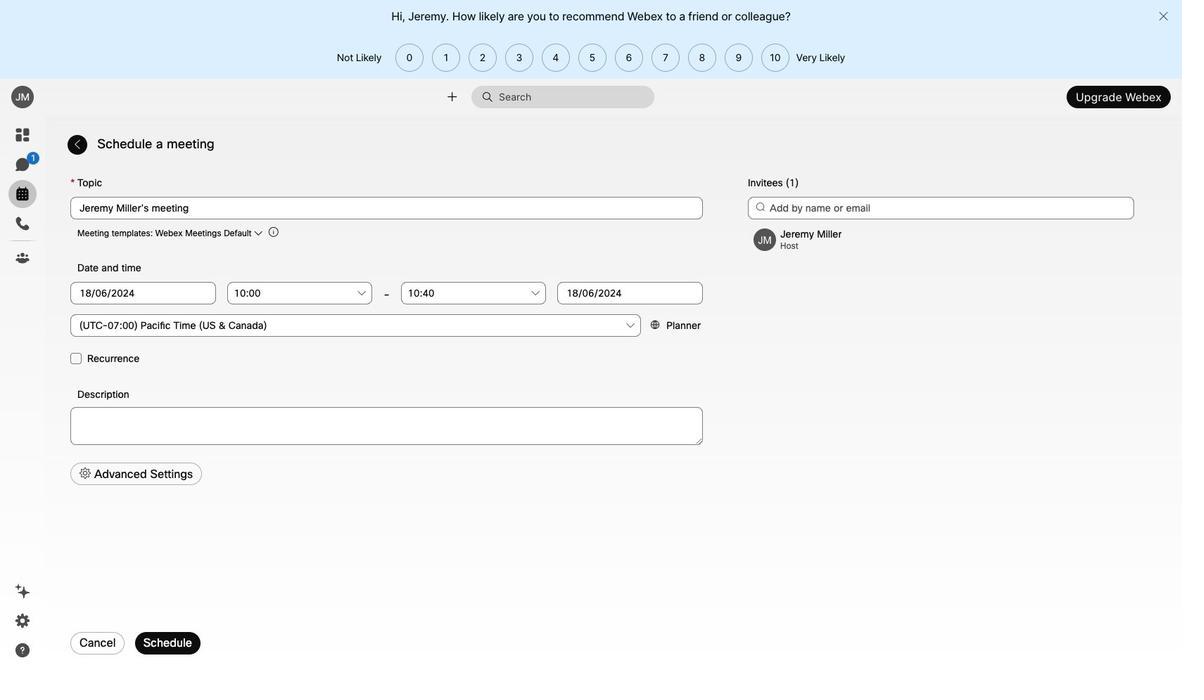 Task type: describe. For each thing, give the bounding box(es) containing it.
wrapper image
[[14, 156, 31, 173]]

how likely are you to recommend webex to a friend or colleague? score webex from 0 to 10, 0 is not likely and 10 is very likely. toolbar
[[391, 44, 790, 72]]

settings image
[[14, 613, 31, 630]]

dashboard image
[[14, 127, 31, 144]]

help image
[[14, 643, 31, 659]]



Task type: locate. For each thing, give the bounding box(es) containing it.
teams, has no new notifications image
[[14, 250, 31, 267]]

connect people image
[[446, 90, 459, 104]]

navigation
[[0, 115, 45, 678]]

close rating section image
[[1158, 11, 1169, 22]]

meetings image
[[14, 186, 31, 203]]

what's new image
[[14, 583, 31, 600]]

calls image
[[14, 215, 31, 232]]

wrapper image
[[482, 91, 499, 103]]

webex tab list
[[8, 121, 39, 272]]



Task type: vqa. For each thing, say whether or not it's contained in the screenshot.
Dashboard Icon
yes



